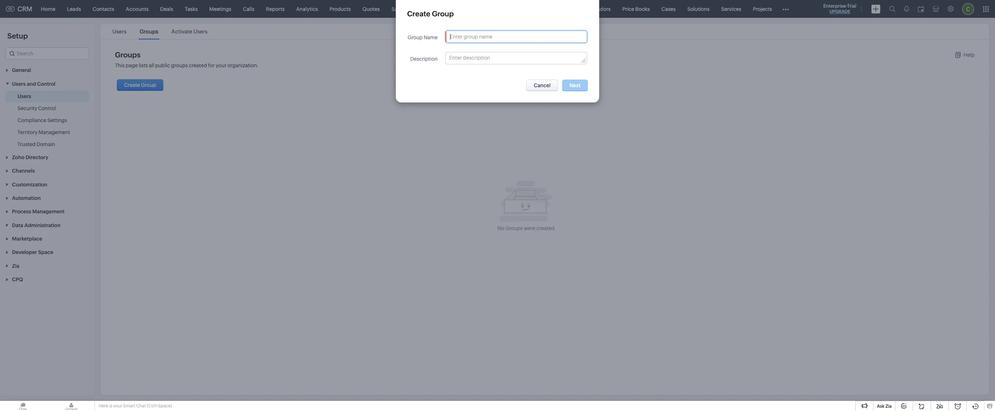 Task type: vqa. For each thing, say whether or not it's contained in the screenshot.
the topmost Group
yes



Task type: locate. For each thing, give the bounding box(es) containing it.
1 horizontal spatial your
[[216, 63, 227, 68]]

users left and
[[12, 81, 26, 87]]

control inside users and control dropdown button
[[37, 81, 55, 87]]

2 vertical spatial group
[[141, 82, 156, 88]]

groups link
[[139, 28, 159, 35]]

1 horizontal spatial users link
[[111, 28, 128, 35]]

activate users
[[172, 28, 208, 35]]

1 vertical spatial users link
[[17, 93, 31, 100]]

reports link
[[260, 0, 291, 18]]

cases link
[[656, 0, 682, 18]]

orders
[[405, 6, 422, 12], [456, 6, 472, 12]]

activate
[[172, 28, 192, 35]]

group left name
[[408, 35, 423, 40]]

your right is
[[113, 404, 122, 409]]

group down all
[[141, 82, 156, 88]]

0 vertical spatial groups
[[140, 28, 158, 35]]

services link
[[716, 0, 748, 18]]

0 vertical spatial group
[[432, 9, 454, 18]]

1 vertical spatial groups
[[115, 51, 141, 59]]

help
[[964, 52, 975, 58]]

1 horizontal spatial created
[[537, 225, 555, 231]]

users link down contacts
[[111, 28, 128, 35]]

users link
[[111, 28, 128, 35], [17, 93, 31, 100]]

1 vertical spatial create group
[[124, 82, 156, 88]]

leads link
[[61, 0, 87, 18]]

purchase
[[433, 6, 455, 12]]

users and control button
[[0, 77, 95, 91]]

compliance settings link
[[17, 117, 67, 124]]

create inside button
[[124, 82, 140, 88]]

1 vertical spatial control
[[38, 105, 56, 111]]

groups right no
[[506, 225, 523, 231]]

0 horizontal spatial your
[[113, 404, 122, 409]]

territory management
[[17, 129, 70, 135]]

Enter description text field
[[446, 52, 587, 64]]

groups up the page
[[115, 51, 141, 59]]

home
[[41, 6, 55, 12]]

0 horizontal spatial create
[[124, 82, 140, 88]]

deals
[[160, 6, 173, 12]]

were
[[524, 225, 536, 231]]

your
[[216, 63, 227, 68], [113, 404, 122, 409]]

create down the page
[[124, 82, 140, 88]]

created right were
[[537, 225, 555, 231]]

is
[[109, 404, 112, 409]]

orders for purchase orders
[[456, 6, 472, 12]]

1 horizontal spatial group
[[408, 35, 423, 40]]

home link
[[35, 0, 61, 18]]

users
[[113, 28, 127, 35], [194, 28, 208, 35], [12, 81, 26, 87], [17, 93, 31, 99]]

group up name
[[432, 9, 454, 18]]

your inside "groups this page lists all public groups created for your organization."
[[216, 63, 227, 68]]

created left for
[[189, 63, 207, 68]]

analytics
[[296, 6, 318, 12]]

create group up name
[[407, 9, 454, 18]]

0 horizontal spatial create group
[[124, 82, 156, 88]]

chat
[[136, 404, 146, 409]]

group
[[432, 9, 454, 18], [408, 35, 423, 40], [141, 82, 156, 88]]

list
[[106, 24, 214, 39]]

tasks link
[[179, 0, 204, 18]]

2 orders from the left
[[456, 6, 472, 12]]

page
[[126, 63, 138, 68]]

create group button
[[117, 79, 164, 91]]

your right for
[[216, 63, 227, 68]]

2 vertical spatial groups
[[506, 225, 523, 231]]

solutions
[[688, 6, 710, 12]]

0 horizontal spatial users link
[[17, 93, 31, 100]]

(ctrl+space)
[[147, 404, 172, 409]]

books
[[636, 6, 650, 12]]

groups
[[140, 28, 158, 35], [115, 51, 141, 59], [506, 225, 523, 231]]

0 horizontal spatial orders
[[405, 6, 422, 12]]

1 horizontal spatial create
[[407, 9, 431, 18]]

cancel button
[[527, 80, 559, 91]]

this
[[115, 63, 125, 68]]

no groups were created
[[498, 225, 555, 231]]

0 horizontal spatial created
[[189, 63, 207, 68]]

cases
[[662, 6, 676, 12]]

calls
[[243, 6, 255, 12]]

territory
[[17, 129, 38, 135]]

domain
[[37, 142, 55, 147]]

contacts image
[[48, 402, 94, 412]]

accounts link
[[120, 0, 154, 18]]

create right sales
[[407, 9, 431, 18]]

0 vertical spatial users link
[[111, 28, 128, 35]]

users up security
[[17, 93, 31, 99]]

groups inside "groups this page lists all public groups created for your organization."
[[115, 51, 141, 59]]

2 horizontal spatial group
[[432, 9, 454, 18]]

0 horizontal spatial group
[[141, 82, 156, 88]]

settings
[[47, 117, 67, 123]]

0 vertical spatial create group
[[407, 9, 454, 18]]

0 vertical spatial created
[[189, 63, 207, 68]]

1 vertical spatial your
[[113, 404, 122, 409]]

users link up security
[[17, 93, 31, 100]]

groups for groups this page lists all public groups created for your organization.
[[115, 51, 141, 59]]

here
[[99, 404, 108, 409]]

control right and
[[37, 81, 55, 87]]

groups down accounts link
[[140, 28, 158, 35]]

created inside "groups this page lists all public groups created for your organization."
[[189, 63, 207, 68]]

meetings
[[209, 6, 231, 12]]

users link for security control link
[[17, 93, 31, 100]]

groups inside list
[[140, 28, 158, 35]]

0 vertical spatial your
[[216, 63, 227, 68]]

contacts link
[[87, 0, 120, 18]]

1 orders from the left
[[405, 6, 422, 12]]

control
[[37, 81, 55, 87], [38, 105, 56, 111]]

organization.
[[228, 63, 259, 68]]

control up compliance settings
[[38, 105, 56, 111]]

1 vertical spatial create
[[124, 82, 140, 88]]

ask zia
[[878, 404, 892, 410]]

users inside dropdown button
[[12, 81, 26, 87]]

sales orders
[[392, 6, 422, 12]]

create group down lists
[[124, 82, 156, 88]]

list containing users
[[106, 24, 214, 39]]

create
[[407, 9, 431, 18], [124, 82, 140, 88]]

orders right purchase at the top of the page
[[456, 6, 472, 12]]

1 horizontal spatial orders
[[456, 6, 472, 12]]

contacts
[[93, 6, 114, 12]]

solutions link
[[682, 0, 716, 18]]

trusted domain link
[[17, 141, 55, 148]]

0 vertical spatial control
[[37, 81, 55, 87]]

name
[[424, 35, 438, 40]]

here is your smart chat (ctrl+space)
[[99, 404, 172, 409]]

orders right sales
[[405, 6, 422, 12]]

1 vertical spatial created
[[537, 225, 555, 231]]

create group
[[407, 9, 454, 18], [124, 82, 156, 88]]

smart
[[123, 404, 135, 409]]

orders for sales orders
[[405, 6, 422, 12]]



Task type: describe. For each thing, give the bounding box(es) containing it.
1 horizontal spatial create group
[[407, 9, 454, 18]]

setup
[[7, 32, 28, 40]]

crm link
[[6, 5, 32, 13]]

sales orders link
[[386, 0, 427, 18]]

purchase orders
[[433, 6, 472, 12]]

accounts
[[126, 6, 149, 12]]

groups this page lists all public groups created for your organization.
[[115, 51, 259, 68]]

all
[[149, 63, 154, 68]]

vendors
[[592, 6, 611, 12]]

management
[[39, 129, 70, 135]]

compliance
[[17, 117, 46, 123]]

trusted domain
[[17, 142, 55, 147]]

cancel
[[534, 83, 551, 88]]

projects link
[[748, 0, 778, 18]]

group inside create group button
[[141, 82, 156, 88]]

crm
[[17, 5, 32, 13]]

reports
[[266, 6, 285, 12]]

security control
[[17, 105, 56, 111]]

chats image
[[0, 402, 46, 412]]

Enter group name text field
[[446, 31, 587, 43]]

trial
[[848, 3, 857, 9]]

security control link
[[17, 105, 56, 112]]

public
[[155, 63, 170, 68]]

quotes link
[[357, 0, 386, 18]]

users inside region
[[17, 93, 31, 99]]

groups for groups
[[140, 28, 158, 35]]

for
[[208, 63, 215, 68]]

enterprise-
[[824, 3, 848, 9]]

group name
[[408, 35, 438, 40]]

price books link
[[617, 0, 656, 18]]

groups
[[171, 63, 188, 68]]

0 vertical spatial create
[[407, 9, 431, 18]]

projects
[[753, 6, 773, 12]]

description
[[410, 56, 438, 62]]

zia
[[886, 404, 892, 410]]

territory management link
[[17, 129, 70, 136]]

users down contacts
[[113, 28, 127, 35]]

quotes
[[363, 6, 380, 12]]

sales
[[392, 6, 404, 12]]

analytics link
[[291, 0, 324, 18]]

activate users link
[[170, 28, 209, 35]]

products link
[[324, 0, 357, 18]]

tasks
[[185, 6, 198, 12]]

users and control region
[[0, 91, 95, 151]]

leads
[[67, 6, 81, 12]]

security
[[17, 105, 37, 111]]

and
[[27, 81, 36, 87]]

services
[[722, 6, 742, 12]]

lists
[[139, 63, 148, 68]]

no
[[498, 225, 505, 231]]

users right activate
[[194, 28, 208, 35]]

deals link
[[154, 0, 179, 18]]

users and control
[[12, 81, 55, 87]]

price
[[623, 6, 635, 12]]

compliance settings
[[17, 117, 67, 123]]

calls link
[[237, 0, 260, 18]]

ask
[[878, 404, 885, 410]]

purchase orders link
[[427, 0, 478, 18]]

products
[[330, 6, 351, 12]]

create group inside button
[[124, 82, 156, 88]]

trusted
[[17, 142, 35, 147]]

control inside security control link
[[38, 105, 56, 111]]

1 vertical spatial group
[[408, 35, 423, 40]]

upgrade
[[830, 9, 851, 14]]

create menu element
[[868, 0, 885, 18]]

meetings link
[[204, 0, 237, 18]]

price books
[[623, 6, 650, 12]]

users link for groups link
[[111, 28, 128, 35]]

enterprise-trial upgrade
[[824, 3, 857, 14]]

vendors link
[[586, 0, 617, 18]]

create menu image
[[872, 5, 881, 13]]



